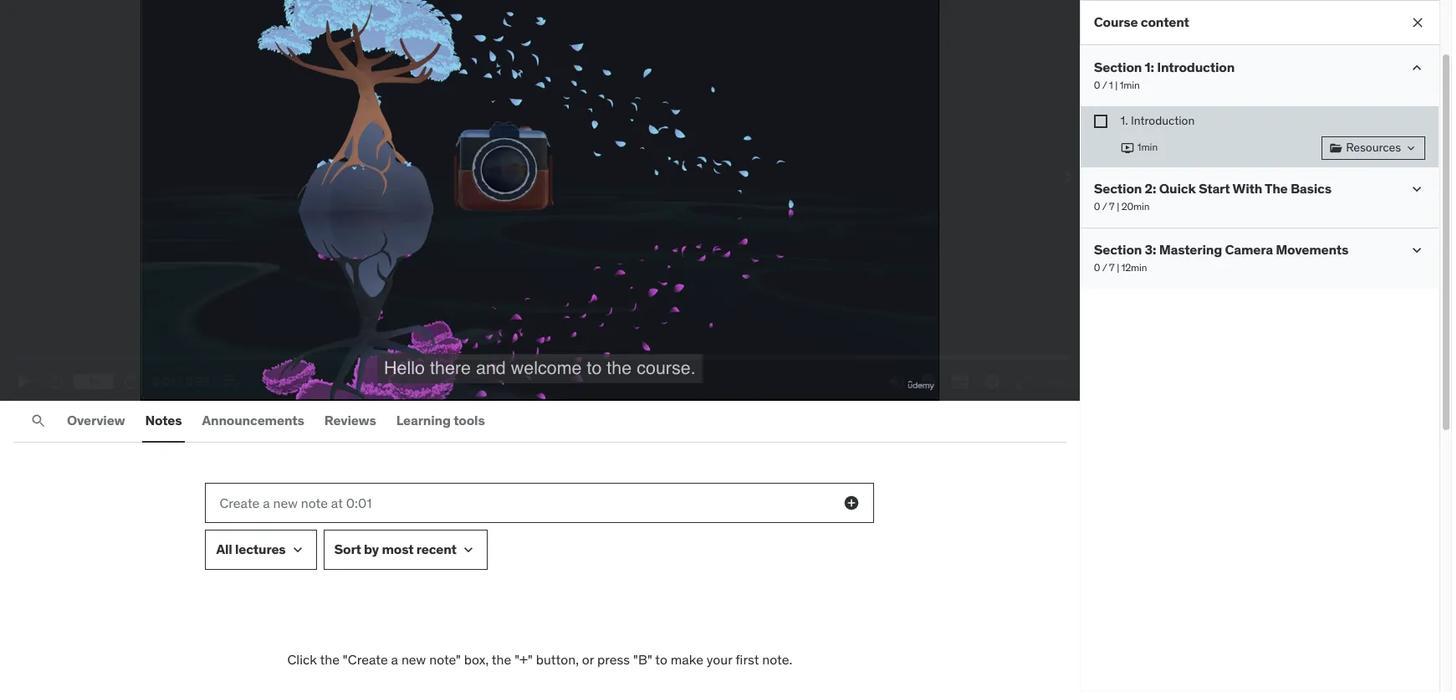 Task type: vqa. For each thing, say whether or not it's contained in the screenshot.
KP link
no



Task type: locate. For each thing, give the bounding box(es) containing it.
1min right 1
[[1120, 79, 1140, 91]]

0 horizontal spatial small image
[[844, 495, 861, 511]]

0 vertical spatial xsmall image
[[1094, 115, 1108, 128]]

3:
[[1145, 241, 1157, 257]]

search image
[[30, 413, 47, 429]]

1 0 from the top
[[1094, 79, 1101, 91]]

0 vertical spatial introduction
[[1158, 59, 1235, 75]]

all lectures button
[[205, 530, 317, 570]]

3 0 from the top
[[1094, 261, 1101, 273]]

overview
[[67, 412, 125, 429]]

1 vertical spatial 0:01
[[346, 494, 372, 511]]

recent
[[417, 541, 457, 558]]

|
[[1116, 79, 1118, 91], [1117, 200, 1120, 212], [1117, 261, 1120, 273]]

2 vertical spatial 0
[[1094, 261, 1101, 273]]

1 horizontal spatial a
[[391, 651, 398, 668]]

click
[[287, 651, 317, 668]]

xsmall image left resources
[[1330, 141, 1343, 154]]

1 vertical spatial introduction
[[1131, 113, 1195, 128]]

section up 1
[[1094, 59, 1143, 75]]

section up the 12min
[[1094, 241, 1143, 257]]

2 vertical spatial |
[[1117, 261, 1120, 273]]

| inside section 2: quick start with the basics 0 / 7 | 20min
[[1117, 200, 1120, 212]]

0 vertical spatial |
[[1116, 79, 1118, 91]]

7
[[1110, 200, 1115, 212], [1110, 261, 1115, 273]]

note.
[[763, 651, 793, 668]]

forward 5 seconds image
[[121, 372, 141, 392]]

section inside section 1: introduction 0 / 1 | 1min
[[1094, 59, 1143, 75]]

1 horizontal spatial the
[[492, 651, 512, 668]]

basics
[[1291, 180, 1332, 196]]

a right the create
[[263, 494, 270, 511]]

0 left 20min
[[1094, 200, 1101, 212]]

| right 1
[[1116, 79, 1118, 91]]

the left "+"
[[492, 651, 512, 668]]

movements
[[1276, 241, 1349, 257]]

most
[[382, 541, 414, 558]]

1 horizontal spatial new
[[402, 651, 426, 668]]

small image
[[1409, 180, 1426, 197], [1409, 241, 1426, 258], [289, 541, 306, 558], [460, 541, 477, 558]]

xsmall image left 1.
[[1094, 115, 1108, 128]]

rewind 5 seconds image
[[46, 372, 66, 392]]

introduction
[[1158, 59, 1235, 75], [1131, 113, 1195, 128]]

1 vertical spatial section
[[1094, 180, 1143, 196]]

mute image
[[887, 372, 907, 392]]

fullscreen image
[[1014, 372, 1034, 392]]

2 section from the top
[[1094, 180, 1143, 196]]

new
[[273, 494, 298, 511], [402, 651, 426, 668]]

small image
[[1409, 59, 1426, 76], [844, 495, 861, 511]]

0 left the 12min
[[1094, 261, 1101, 273]]

reviews
[[324, 412, 376, 429]]

| inside section 1: introduction 0 / 1 | 1min
[[1116, 79, 1118, 91]]

1 vertical spatial xsmall image
[[1330, 141, 1343, 154]]

the
[[320, 651, 340, 668], [492, 651, 512, 668]]

section up 20min
[[1094, 180, 1143, 196]]

close course content sidebar image
[[1410, 14, 1427, 31]]

button,
[[536, 651, 579, 668]]

1 horizontal spatial small image
[[1409, 59, 1426, 76]]

introduction right 1.
[[1131, 113, 1195, 128]]

course content
[[1094, 14, 1190, 30]]

play introduction image
[[1121, 141, 1135, 154]]

add note image
[[223, 372, 243, 392]]

click the "create a new note" box, the "+" button, or press "b" to make your first note.
[[287, 651, 793, 668]]

1x
[[88, 374, 99, 389]]

introduction inside section 1: introduction 0 / 1 | 1min
[[1158, 59, 1235, 75]]

introduction right the 1:
[[1158, 59, 1235, 75]]

0 vertical spatial new
[[273, 494, 298, 511]]

overview button
[[64, 401, 128, 441]]

section
[[1094, 59, 1143, 75], [1094, 180, 1143, 196], [1094, 241, 1143, 257]]

3 section from the top
[[1094, 241, 1143, 257]]

1 vertical spatial |
[[1117, 200, 1120, 212]]

1min right play introduction image
[[1138, 141, 1158, 153]]

1 section from the top
[[1094, 59, 1143, 75]]

section 1: introduction button
[[1094, 59, 1235, 75]]

0:01 right forward 5 seconds image
[[152, 374, 175, 389]]

the
[[1265, 180, 1288, 196]]

1 7 from the top
[[1110, 200, 1115, 212]]

2:
[[1145, 180, 1157, 196]]

0 vertical spatial a
[[263, 494, 270, 511]]

section for section 3: mastering camera movements
[[1094, 241, 1143, 257]]

progress bar slider
[[10, 347, 1070, 367]]

/ left 20min
[[1103, 200, 1108, 212]]

/ left 0:38
[[177, 374, 183, 389]]

section 2: quick start with the basics button
[[1094, 180, 1332, 196]]

1 vertical spatial new
[[402, 651, 426, 668]]

0:01 / 0:38
[[152, 374, 210, 389]]

section for section 1: introduction
[[1094, 59, 1143, 75]]

1 horizontal spatial xsmall image
[[1330, 141, 1343, 154]]

| left the 12min
[[1117, 261, 1120, 273]]

go to next lecture image
[[1056, 163, 1082, 190]]

1
[[1110, 79, 1114, 91]]

reviews button
[[321, 401, 380, 441]]

1 vertical spatial 1min
[[1138, 141, 1158, 153]]

2 vertical spatial section
[[1094, 241, 1143, 257]]

0:38
[[186, 374, 210, 389]]

0 vertical spatial 7
[[1110, 200, 1115, 212]]

0
[[1094, 79, 1101, 91], [1094, 200, 1101, 212], [1094, 261, 1101, 273]]

lectures
[[235, 541, 286, 558]]

/ inside section 2: quick start with the basics 0 / 7 | 20min
[[1103, 200, 1108, 212]]

section 3: mastering camera movements button
[[1094, 241, 1349, 258]]

announcements
[[202, 412, 304, 429]]

a
[[263, 494, 270, 511], [391, 651, 398, 668]]

0 vertical spatial 1min
[[1120, 79, 1140, 91]]

new left note"
[[402, 651, 426, 668]]

small image inside all lectures dropdown button
[[289, 541, 306, 558]]

0 left 1
[[1094, 79, 1101, 91]]

1 vertical spatial a
[[391, 651, 398, 668]]

0 horizontal spatial the
[[320, 651, 340, 668]]

0:01
[[152, 374, 175, 389], [346, 494, 372, 511]]

new left note
[[273, 494, 298, 511]]

small image for create a new note at 0:01
[[844, 495, 861, 511]]

create a new note at 0:01
[[220, 494, 372, 511]]

subtitles image
[[951, 372, 971, 392]]

a right '"create'
[[391, 651, 398, 668]]

1 vertical spatial small image
[[844, 495, 861, 511]]

note
[[301, 494, 328, 511]]

| left 20min
[[1117, 200, 1120, 212]]

1min
[[1120, 79, 1140, 91], [1138, 141, 1158, 153]]

0 vertical spatial section
[[1094, 59, 1143, 75]]

0 vertical spatial small image
[[1409, 59, 1426, 76]]

7 inside section 2: quick start with the basics 0 / 7 | 20min
[[1110, 200, 1115, 212]]

section inside section 2: quick start with the basics 0 / 7 | 20min
[[1094, 180, 1143, 196]]

1:
[[1145, 59, 1155, 75]]

0 vertical spatial 0
[[1094, 79, 1101, 91]]

your
[[707, 651, 733, 668]]

2 7 from the top
[[1110, 261, 1115, 273]]

7 left 20min
[[1110, 200, 1115, 212]]

0:01 right at
[[346, 494, 372, 511]]

/ left 1
[[1103, 79, 1108, 91]]

"+"
[[515, 651, 533, 668]]

all
[[216, 541, 232, 558]]

0 vertical spatial 0:01
[[152, 374, 175, 389]]

or
[[582, 651, 594, 668]]

section inside section 3: mastering camera movements 0 / 7 | 12min
[[1094, 241, 1143, 257]]

/
[[1103, 79, 1108, 91], [1103, 200, 1108, 212], [1103, 261, 1108, 273], [177, 374, 183, 389]]

1 vertical spatial 7
[[1110, 261, 1115, 273]]

/ left the 12min
[[1103, 261, 1108, 273]]

resources
[[1347, 140, 1402, 155]]

resources button
[[1322, 136, 1426, 159]]

1 vertical spatial 0
[[1094, 200, 1101, 212]]

the right click
[[320, 651, 340, 668]]

12min
[[1122, 261, 1148, 273]]

xsmall image
[[1094, 115, 1108, 128], [1330, 141, 1343, 154]]

20min
[[1122, 200, 1150, 212]]

0 inside section 2: quick start with the basics 0 / 7 | 20min
[[1094, 200, 1101, 212]]

xsmall image inside resources dropdown button
[[1330, 141, 1343, 154]]

box,
[[464, 651, 489, 668]]

2 0 from the top
[[1094, 200, 1101, 212]]

7 left the 12min
[[1110, 261, 1115, 273]]



Task type: describe. For each thing, give the bounding box(es) containing it.
sidebar element
[[1080, 0, 1440, 692]]

content
[[1141, 14, 1190, 30]]

announcements button
[[199, 401, 308, 441]]

"create
[[343, 651, 388, 668]]

7 inside section 3: mastering camera movements 0 / 7 | 12min
[[1110, 261, 1115, 273]]

1min inside section 1: introduction 0 / 1 | 1min
[[1120, 79, 1140, 91]]

notes
[[145, 412, 182, 429]]

2 the from the left
[[492, 651, 512, 668]]

mastering
[[1160, 241, 1223, 257]]

section 2: quick start with the basics 0 / 7 | 20min
[[1094, 180, 1332, 212]]

0 inside section 3: mastering camera movements 0 / 7 | 12min
[[1094, 261, 1101, 273]]

learning tools button
[[393, 401, 488, 441]]

1x button
[[74, 367, 114, 396]]

make
[[671, 651, 704, 668]]

press
[[598, 651, 630, 668]]

by
[[364, 541, 379, 558]]

/ inside section 1: introduction 0 / 1 | 1min
[[1103, 79, 1108, 91]]

course
[[1094, 14, 1139, 30]]

transcript in sidebar region image
[[919, 372, 939, 392]]

sort by most recent button
[[323, 530, 488, 570]]

note"
[[429, 651, 461, 668]]

with
[[1233, 180, 1263, 196]]

1.
[[1121, 113, 1129, 128]]

1 horizontal spatial 0:01
[[346, 494, 372, 511]]

small image inside sort by most recent dropdown button
[[460, 541, 477, 558]]

first
[[736, 651, 759, 668]]

0 horizontal spatial a
[[263, 494, 270, 511]]

quick
[[1160, 180, 1196, 196]]

all lectures
[[216, 541, 286, 558]]

camera
[[1226, 241, 1274, 257]]

1. introduction
[[1121, 113, 1195, 128]]

"b"
[[634, 651, 653, 668]]

settings image
[[982, 372, 1002, 392]]

at
[[331, 494, 343, 511]]

expanded view image
[[1046, 372, 1066, 392]]

play image
[[14, 372, 34, 392]]

to
[[656, 651, 668, 668]]

0 horizontal spatial xsmall image
[[1094, 115, 1108, 128]]

/ inside section 3: mastering camera movements 0 / 7 | 12min
[[1103, 261, 1108, 273]]

learning
[[396, 412, 451, 429]]

| inside section 3: mastering camera movements 0 / 7 | 12min
[[1117, 261, 1120, 273]]

sort
[[334, 541, 361, 558]]

create
[[220, 494, 260, 511]]

section 1: introduction 0 / 1 | 1min
[[1094, 59, 1235, 91]]

start
[[1199, 180, 1231, 196]]

small image for section 1: introduction 0 / 1 | 1min
[[1409, 59, 1426, 76]]

tools
[[454, 412, 485, 429]]

section for section 2: quick start with the basics
[[1094, 180, 1143, 196]]

0 horizontal spatial 0:01
[[152, 374, 175, 389]]

0 horizontal spatial new
[[273, 494, 298, 511]]

section 3: mastering camera movements 0 / 7 | 12min
[[1094, 241, 1349, 273]]

notes button
[[142, 401, 185, 441]]

sort by most recent
[[334, 541, 457, 558]]

1 the from the left
[[320, 651, 340, 668]]

learning tools
[[396, 412, 485, 429]]

xsmall image
[[1405, 141, 1419, 154]]

0 inside section 1: introduction 0 / 1 | 1min
[[1094, 79, 1101, 91]]



